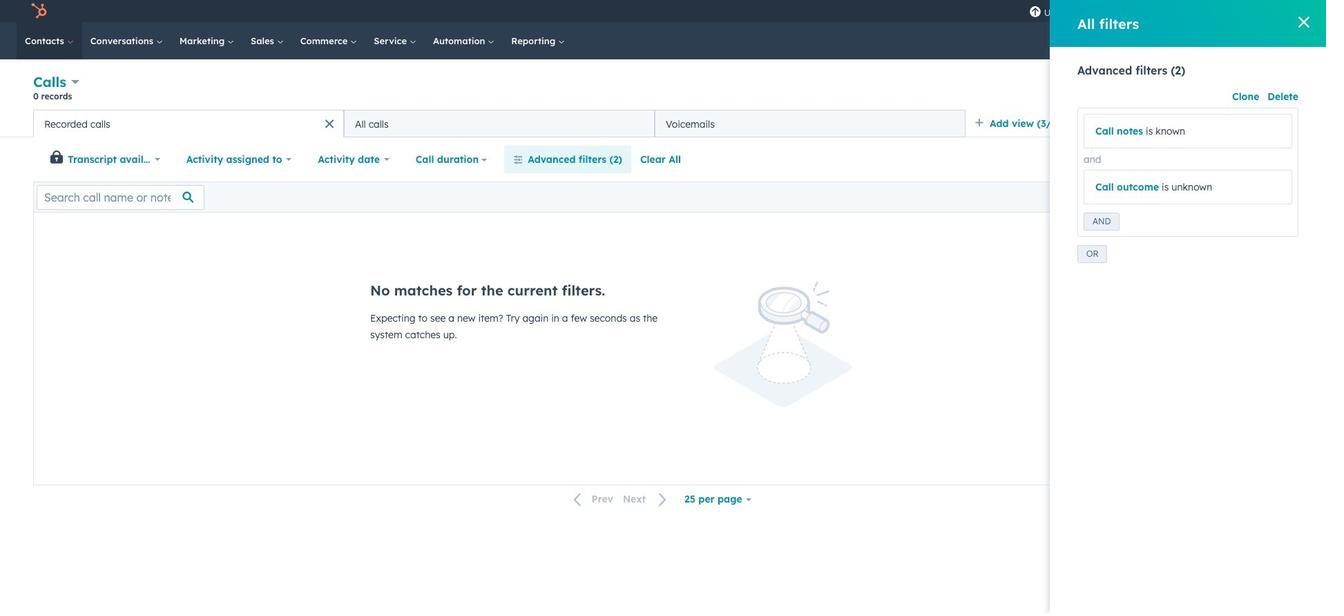 Task type: describe. For each thing, give the bounding box(es) containing it.
Search HubSpot search field
[[1132, 29, 1278, 52]]

Search call name or notes search field
[[37, 185, 204, 210]]

close image
[[1298, 17, 1309, 28]]



Task type: vqa. For each thing, say whether or not it's contained in the screenshot.
the Jacob Simon image
yes



Task type: locate. For each thing, give the bounding box(es) containing it.
menu
[[1022, 0, 1309, 22]]

banner
[[33, 72, 1293, 110]]

marketplaces image
[[1123, 6, 1135, 19]]

jacob simon image
[[1227, 5, 1240, 17]]

pagination navigation
[[565, 490, 676, 509]]



